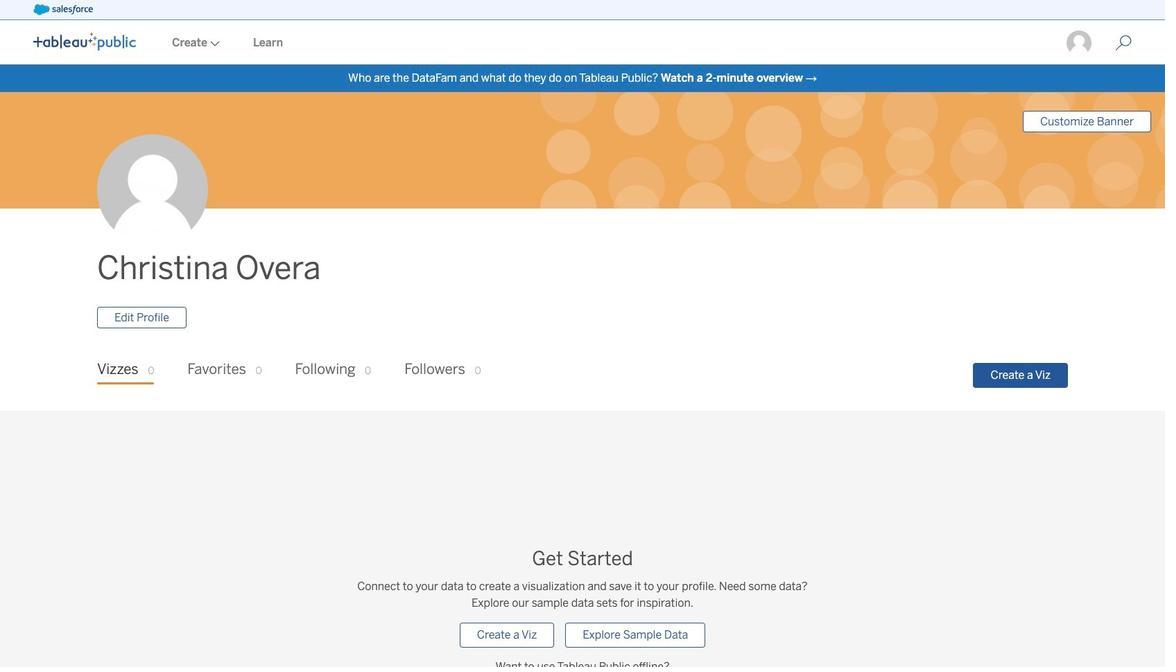 Task type: locate. For each thing, give the bounding box(es) containing it.
salesforce logo image
[[33, 4, 93, 15]]

create image
[[207, 41, 220, 46]]



Task type: describe. For each thing, give the bounding box(es) containing it.
avatar image
[[97, 135, 208, 246]]

christina.overa image
[[1065, 29, 1093, 57]]

go to search image
[[1098, 35, 1148, 51]]

logo image
[[33, 33, 136, 51]]



Task type: vqa. For each thing, say whether or not it's contained in the screenshot.
A related to China Salesman
no



